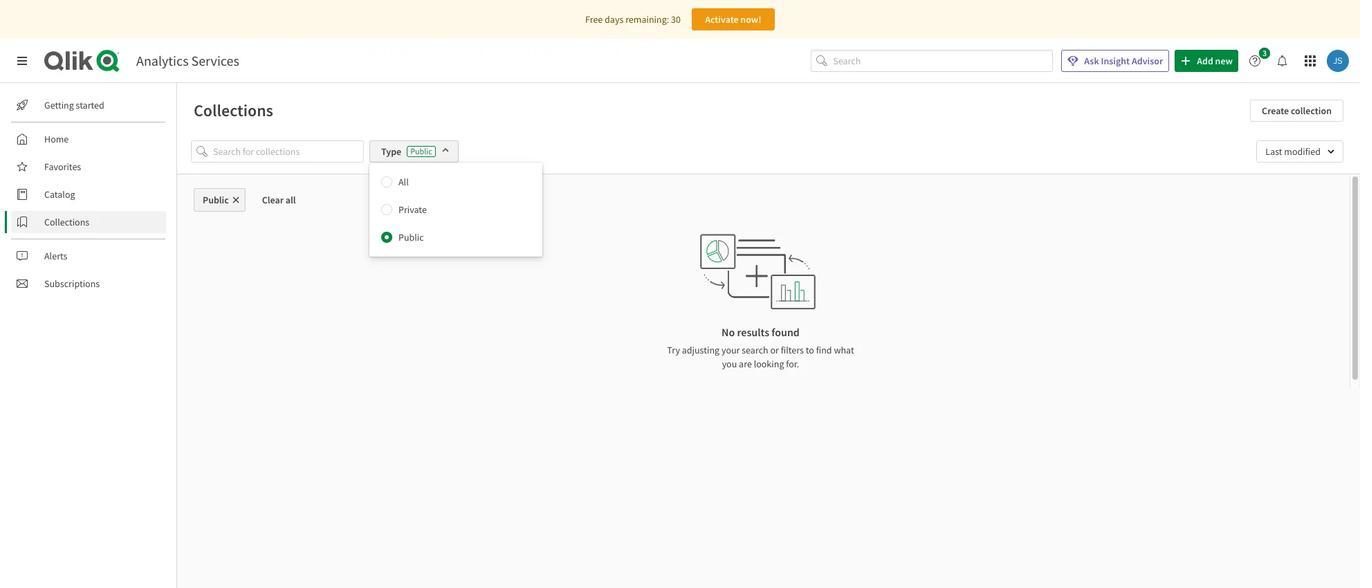 Task type: vqa. For each thing, say whether or not it's contained in the screenshot.
Last modified "field"
yes



Task type: locate. For each thing, give the bounding box(es) containing it.
create collection button
[[1251, 100, 1344, 122]]

catalog link
[[11, 183, 166, 206]]

public
[[411, 146, 432, 156], [203, 194, 229, 206], [399, 231, 424, 244]]

public left clear
[[203, 194, 229, 206]]

advisor
[[1132, 55, 1164, 67]]

2 vertical spatial public
[[399, 231, 424, 244]]

0 horizontal spatial collections
[[44, 216, 89, 228]]

no results found try adjusting your search or filters to find what you are looking for.
[[667, 325, 855, 370]]

clear all
[[262, 194, 296, 206]]

catalog
[[44, 188, 75, 201]]

last
[[1266, 145, 1283, 158]]

1 vertical spatial public
[[203, 194, 229, 206]]

collections down catalog
[[44, 216, 89, 228]]

for.
[[786, 358, 800, 370]]

alerts link
[[11, 245, 166, 267]]

close sidebar menu image
[[17, 55, 28, 66]]

or
[[771, 344, 779, 356]]

collections
[[194, 100, 273, 121], [44, 216, 89, 228]]

collections inside navigation pane "element"
[[44, 216, 89, 228]]

ask insight advisor
[[1085, 55, 1164, 67]]

your
[[722, 344, 740, 356]]

subscriptions link
[[11, 273, 166, 295]]

you
[[722, 358, 737, 370]]

getting started
[[44, 99, 104, 111]]

add new button
[[1175, 50, 1239, 72]]

1 horizontal spatial collections
[[194, 100, 273, 121]]

last modified
[[1266, 145, 1321, 158]]

collection
[[1292, 105, 1332, 117]]

public inside button
[[203, 194, 229, 206]]

create collection
[[1263, 105, 1332, 117]]

subscriptions
[[44, 278, 100, 290]]

all
[[399, 176, 409, 188]]

searchbar element
[[811, 50, 1054, 72]]

getting started link
[[11, 94, 166, 116]]

filters region
[[177, 129, 1361, 257]]

activate
[[705, 13, 739, 26]]

jacob simon image
[[1328, 50, 1350, 72]]

results
[[738, 325, 770, 339]]

public down private
[[399, 231, 424, 244]]

add new
[[1198, 55, 1233, 67]]

analytics services element
[[136, 52, 239, 69]]

free days remaining: 30
[[586, 13, 681, 26]]

modified
[[1285, 145, 1321, 158]]

0 vertical spatial public
[[411, 146, 432, 156]]

analytics services
[[136, 52, 239, 69]]

public right type
[[411, 146, 432, 156]]

0 vertical spatial collections
[[194, 100, 273, 121]]

filters
[[781, 344, 804, 356]]

all
[[286, 194, 296, 206]]

create
[[1263, 105, 1290, 117]]

1 vertical spatial collections
[[44, 216, 89, 228]]

clear
[[262, 194, 284, 206]]

alerts
[[44, 250, 67, 262]]

what
[[834, 344, 855, 356]]

collections down the services at the left of the page
[[194, 100, 273, 121]]

to
[[806, 344, 815, 356]]

home
[[44, 133, 69, 145]]

try
[[667, 344, 680, 356]]

public inside type option group
[[399, 231, 424, 244]]



Task type: describe. For each thing, give the bounding box(es) containing it.
Last modified field
[[1257, 141, 1344, 163]]

add
[[1198, 55, 1214, 67]]

ask insight advisor button
[[1062, 50, 1170, 72]]

3
[[1263, 48, 1267, 58]]

activate now!
[[705, 13, 762, 26]]

days
[[605, 13, 624, 26]]

3 button
[[1245, 48, 1275, 72]]

type
[[381, 145, 402, 158]]

no
[[722, 325, 735, 339]]

clear all button
[[251, 188, 307, 212]]

ask
[[1085, 55, 1100, 67]]

navigation pane element
[[0, 89, 177, 300]]

new
[[1216, 55, 1233, 67]]

activate now! link
[[692, 8, 775, 30]]

free
[[586, 13, 603, 26]]

private
[[399, 204, 427, 216]]

adjusting
[[682, 344, 720, 356]]

services
[[191, 52, 239, 69]]

remaining:
[[626, 13, 669, 26]]

found
[[772, 325, 800, 339]]

find
[[817, 344, 832, 356]]

30
[[671, 13, 681, 26]]

favorites link
[[11, 156, 166, 178]]

analytics
[[136, 52, 189, 69]]

favorites
[[44, 161, 81, 173]]

looking
[[754, 358, 785, 370]]

are
[[739, 358, 752, 370]]

collections link
[[11, 211, 166, 233]]

Search text field
[[834, 50, 1054, 72]]

getting
[[44, 99, 74, 111]]

home link
[[11, 128, 166, 150]]

type option group
[[370, 168, 543, 251]]

Search for collections text field
[[213, 140, 364, 163]]

started
[[76, 99, 104, 111]]

now!
[[741, 13, 762, 26]]

insight
[[1102, 55, 1130, 67]]

search
[[742, 344, 769, 356]]

public button
[[194, 188, 246, 212]]



